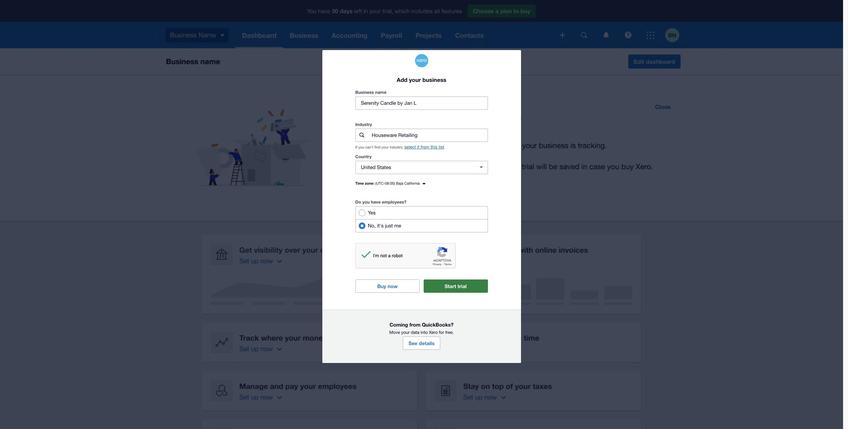 Task type: describe. For each thing, give the bounding box(es) containing it.
08:00)
[[385, 181, 395, 185]]

can't
[[366, 145, 374, 149]]

it's
[[377, 223, 384, 228]]

start trial
[[445, 283, 467, 289]]

business
[[423, 76, 447, 83]]

do you have employees?
[[356, 199, 407, 205]]

just
[[385, 223, 393, 228]]

xero
[[429, 330, 438, 335]]

0 vertical spatial your
[[409, 76, 421, 83]]

time
[[356, 181, 364, 185]]

if
[[356, 145, 358, 149]]

clear image
[[475, 161, 488, 174]]

into
[[421, 330, 428, 335]]

you for can't
[[359, 145, 365, 149]]

select
[[405, 145, 416, 150]]

business
[[356, 89, 374, 95]]

yes
[[368, 210, 376, 216]]

search icon image
[[360, 133, 365, 138]]

no, it's just me
[[368, 223, 402, 228]]

find
[[375, 145, 381, 149]]

coming from quickbooks? move your data into xero for free.
[[390, 322, 454, 335]]

0 vertical spatial from
[[421, 145, 430, 150]]

trial
[[458, 283, 467, 289]]

data
[[411, 330, 420, 335]]

do you have employees? group
[[356, 206, 488, 232]]

see details button
[[403, 337, 441, 350]]

Business name field
[[356, 97, 488, 109]]

move
[[390, 330, 400, 335]]



Task type: vqa. For each thing, say whether or not it's contained in the screenshot.
information
no



Task type: locate. For each thing, give the bounding box(es) containing it.
coming
[[390, 322, 408, 328]]

2 vertical spatial your
[[402, 330, 410, 335]]

do
[[356, 199, 361, 205]]

from right it at top left
[[421, 145, 430, 150]]

start trial button
[[424, 280, 488, 293]]

(utc-
[[376, 181, 385, 185]]

you inside if you can't find your industry, select it from this list
[[359, 145, 365, 149]]

list
[[439, 145, 445, 150]]

quickbooks?
[[422, 322, 454, 328]]

you for have
[[363, 199, 370, 205]]

Country field
[[356, 161, 472, 174]]

employees?
[[382, 199, 407, 205]]

details
[[419, 340, 435, 346]]

for
[[439, 330, 445, 335]]

you
[[359, 145, 365, 149], [363, 199, 370, 205]]

no,
[[368, 223, 376, 228]]

baja
[[396, 181, 404, 185]]

buy now
[[378, 283, 398, 289]]

now
[[388, 283, 398, 289]]

Industry field
[[372, 129, 488, 142]]

your left "data"
[[402, 330, 410, 335]]

industry,
[[390, 145, 404, 149]]

see details
[[409, 340, 435, 346]]

1 vertical spatial your
[[382, 145, 389, 149]]

industry
[[356, 122, 372, 127]]

business name
[[356, 89, 387, 95]]

see
[[409, 340, 418, 346]]

you right if
[[359, 145, 365, 149]]

select it from this list button
[[405, 145, 445, 150]]

if you can't find your industry, select it from this list
[[356, 145, 445, 150]]

you right do
[[363, 199, 370, 205]]

your for can't
[[382, 145, 389, 149]]

time zone: (utc-08:00) baja california
[[356, 181, 420, 185]]

california
[[405, 181, 420, 185]]

start
[[445, 283, 457, 289]]

free.
[[446, 330, 454, 335]]

your right add
[[409, 76, 421, 83]]

add
[[397, 76, 408, 83]]

from up "data"
[[410, 322, 421, 328]]

name
[[376, 89, 387, 95]]

buy
[[378, 283, 387, 289]]

your right find
[[382, 145, 389, 149]]

country
[[356, 154, 372, 159]]

add your business
[[397, 76, 447, 83]]

zone:
[[365, 181, 375, 185]]

it
[[418, 145, 420, 150]]

from
[[421, 145, 430, 150], [410, 322, 421, 328]]

buy now button
[[356, 280, 420, 293]]

1 vertical spatial from
[[410, 322, 421, 328]]

your inside coming from quickbooks? move your data into xero for free.
[[402, 330, 410, 335]]

your
[[409, 76, 421, 83], [382, 145, 389, 149], [402, 330, 410, 335]]

this
[[431, 145, 438, 150]]

0 vertical spatial you
[[359, 145, 365, 149]]

have
[[371, 199, 381, 205]]

1 vertical spatial you
[[363, 199, 370, 205]]

me
[[395, 223, 402, 228]]

xero image
[[415, 54, 429, 67]]

your inside if you can't find your industry, select it from this list
[[382, 145, 389, 149]]

your for quickbooks?
[[402, 330, 410, 335]]

from inside coming from quickbooks? move your data into xero for free.
[[410, 322, 421, 328]]



